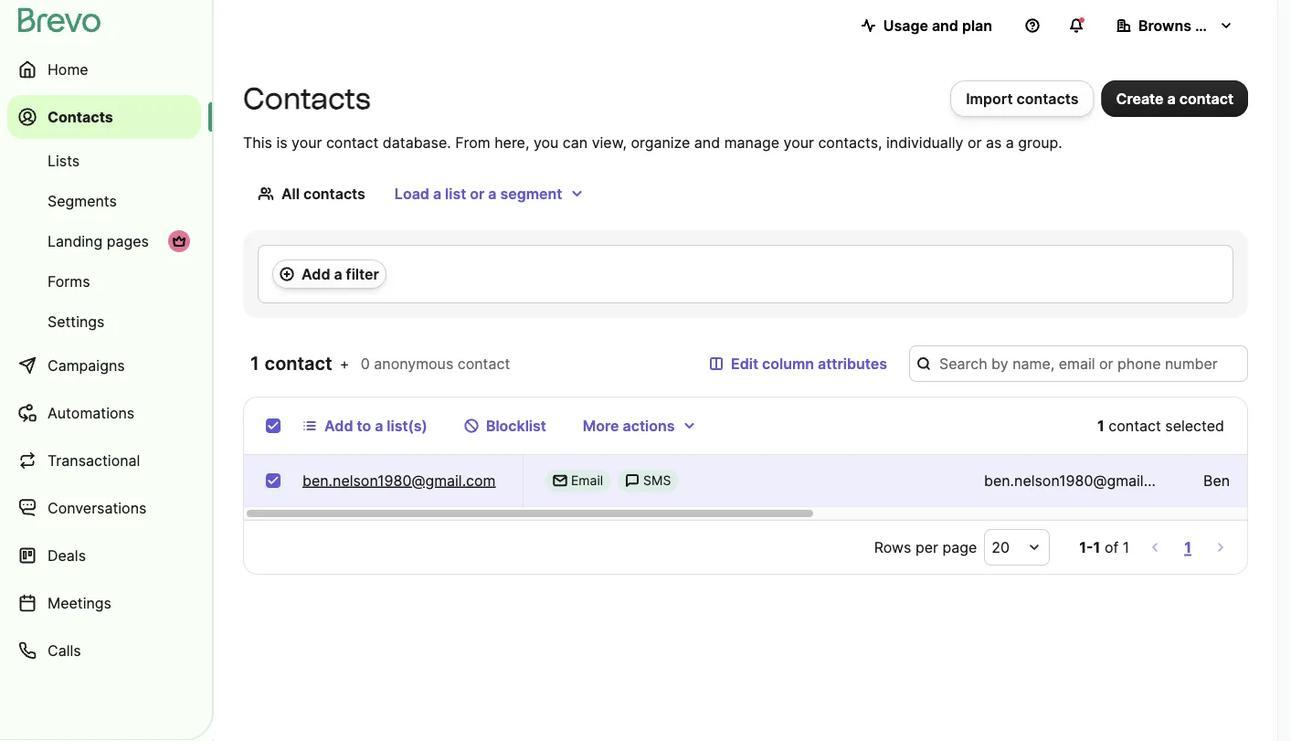 Task type: vqa. For each thing, say whether or not it's contained in the screenshot.
individually
yes



Task type: describe. For each thing, give the bounding box(es) containing it.
contacts link
[[7, 95, 201, 139]]

column
[[763, 355, 815, 373]]

a left list
[[433, 185, 442, 203]]

0 horizontal spatial contacts
[[48, 108, 113, 126]]

view,
[[592, 133, 627, 151]]

left___c25ys image for sms
[[625, 474, 640, 488]]

a left filter
[[334, 265, 343, 283]]

group.
[[1019, 133, 1063, 151]]

all contacts
[[282, 185, 366, 203]]

contacts for all contacts
[[303, 185, 366, 203]]

rows per page
[[875, 539, 978, 556]]

add a filter
[[302, 265, 379, 283]]

home
[[48, 60, 88, 78]]

create a contact button
[[1102, 80, 1249, 117]]

1 contact + 0 anonymous contact
[[251, 352, 510, 375]]

segments
[[48, 192, 117, 210]]

to
[[357, 417, 371, 435]]

individually
[[887, 133, 964, 151]]

email
[[571, 473, 604, 489]]

import contacts
[[967, 90, 1079, 107]]

automations link
[[7, 391, 201, 435]]

sms
[[644, 473, 671, 489]]

or inside "button"
[[470, 185, 485, 203]]

1 horizontal spatial contacts
[[243, 81, 371, 116]]

actions
[[623, 417, 675, 435]]

edit
[[731, 355, 759, 373]]

meetings
[[48, 594, 112, 612]]

1 for 1
[[1185, 539, 1192, 556]]

blocklist button
[[450, 408, 561, 444]]

blocklist
[[486, 417, 547, 435]]

home link
[[7, 48, 201, 91]]

create
[[1117, 90, 1164, 107]]

segments link
[[7, 183, 201, 219]]

segment
[[501, 185, 563, 203]]

2 ben.nelson1980@gmail.com from the left
[[985, 472, 1178, 490]]

automations
[[48, 404, 135, 422]]

a right as
[[1006, 133, 1015, 151]]

left___c25ys image for email
[[553, 474, 568, 488]]

contacts for import contacts
[[1017, 90, 1079, 107]]

and inside "button"
[[932, 16, 959, 34]]

anonymous
[[374, 355, 454, 373]]

a right the to
[[375, 417, 383, 435]]

lists
[[48, 152, 80, 170]]

0 horizontal spatial and
[[695, 133, 721, 151]]

enterprise
[[1196, 16, 1269, 34]]

conversations
[[48, 499, 147, 517]]

load
[[395, 185, 430, 203]]

attributes
[[818, 355, 888, 373]]

ben.nelson1980@gmail.com link
[[303, 470, 496, 492]]

1 contact selected
[[1098, 417, 1225, 435]]

add to a list(s)
[[325, 417, 428, 435]]

1-1 of 1
[[1080, 539, 1130, 556]]

this is your contact database. from here, you can view, organize and manage your contacts, individually or as a group.
[[243, 133, 1063, 151]]

add to a list(s) button
[[288, 408, 442, 444]]

usage
[[884, 16, 929, 34]]

you
[[534, 133, 559, 151]]

more actions
[[583, 417, 675, 435]]

left___rvooi image
[[172, 234, 187, 249]]

import contacts button
[[951, 80, 1095, 117]]

add for add to a list(s)
[[325, 417, 353, 435]]

a right list
[[488, 185, 497, 203]]

filter
[[346, 265, 379, 283]]

landing pages link
[[7, 223, 201, 260]]

campaigns link
[[7, 344, 201, 388]]



Task type: locate. For each thing, give the bounding box(es) containing it.
contact inside 1 contact + 0 anonymous contact
[[458, 355, 510, 373]]

and
[[932, 16, 959, 34], [695, 133, 721, 151]]

contacts up the group.
[[1017, 90, 1079, 107]]

1 your from the left
[[292, 133, 322, 151]]

1 button
[[1181, 535, 1196, 560]]

more actions button
[[569, 408, 712, 444]]

left___c25ys image left email
[[553, 474, 568, 488]]

1 horizontal spatial and
[[932, 16, 959, 34]]

transactional
[[48, 452, 140, 469]]

usage and plan button
[[847, 7, 1008, 44]]

page
[[943, 539, 978, 556]]

0
[[361, 355, 370, 373]]

1 horizontal spatial left___c25ys image
[[625, 474, 640, 488]]

2 left___c25ys image from the left
[[625, 474, 640, 488]]

add left filter
[[302, 265, 330, 283]]

contact up 'blocklist' button
[[458, 355, 510, 373]]

browns enterprise button
[[1103, 7, 1269, 44]]

+
[[340, 355, 350, 373]]

add inside add a filter button
[[302, 265, 330, 283]]

0 vertical spatial or
[[968, 133, 982, 151]]

meetings link
[[7, 581, 201, 625]]

0 horizontal spatial contacts
[[303, 185, 366, 203]]

0 horizontal spatial your
[[292, 133, 322, 151]]

left___c25ys image
[[553, 474, 568, 488], [625, 474, 640, 488]]

left___c25ys image left sms
[[625, 474, 640, 488]]

per
[[916, 539, 939, 556]]

1 left___c25ys image from the left
[[553, 474, 568, 488]]

contact right the create
[[1180, 90, 1234, 107]]

calls link
[[7, 629, 201, 673]]

of
[[1105, 539, 1119, 556]]

1-
[[1080, 539, 1094, 556]]

from
[[455, 133, 491, 151]]

1 horizontal spatial ben.nelson1980@gmail.com
[[985, 472, 1178, 490]]

can
[[563, 133, 588, 151]]

manage
[[725, 133, 780, 151]]

database.
[[383, 133, 451, 151]]

1 vertical spatial contacts
[[303, 185, 366, 203]]

contacts inside button
[[1017, 90, 1079, 107]]

as
[[986, 133, 1002, 151]]

Search by name, email or phone number search field
[[910, 346, 1249, 382]]

load a list or a segment
[[395, 185, 563, 203]]

ben.nelson1980@gmail.com up 1-
[[985, 472, 1178, 490]]

rows
[[875, 539, 912, 556]]

transactional link
[[7, 439, 201, 483]]

ben.nelson1980@gmail.com
[[303, 472, 496, 490], [985, 472, 1178, 490]]

forms link
[[7, 263, 201, 300]]

contacts up is
[[243, 81, 371, 116]]

contacts
[[243, 81, 371, 116], [48, 108, 113, 126]]

1 for 1 contact + 0 anonymous contact
[[251, 352, 260, 375]]

0 horizontal spatial ben.nelson1980@gmail.com
[[303, 472, 496, 490]]

1 horizontal spatial your
[[784, 133, 815, 151]]

ben
[[1204, 472, 1231, 490]]

import
[[967, 90, 1014, 107]]

1 vertical spatial add
[[325, 417, 353, 435]]

plan
[[963, 16, 993, 34]]

deals link
[[7, 534, 201, 578]]

load a list or a segment button
[[380, 176, 599, 212]]

contact left '+'
[[265, 352, 333, 375]]

ben.nelson1980@gmail.com down "list(s)"
[[303, 472, 496, 490]]

contacts,
[[819, 133, 883, 151]]

is
[[276, 133, 288, 151]]

list(s)
[[387, 417, 428, 435]]

edit column attributes
[[731, 355, 888, 373]]

your right manage
[[784, 133, 815, 151]]

selected
[[1166, 417, 1225, 435]]

contact
[[1180, 90, 1234, 107], [326, 133, 379, 151], [265, 352, 333, 375], [458, 355, 510, 373], [1109, 417, 1162, 435]]

2 your from the left
[[784, 133, 815, 151]]

1 horizontal spatial or
[[968, 133, 982, 151]]

contacts
[[1017, 90, 1079, 107], [303, 185, 366, 203]]

landing
[[48, 232, 103, 250]]

1 vertical spatial or
[[470, 185, 485, 203]]

browns
[[1139, 16, 1192, 34]]

0 horizontal spatial or
[[470, 185, 485, 203]]

landing pages
[[48, 232, 149, 250]]

20 button
[[985, 529, 1051, 566]]

this
[[243, 133, 272, 151]]

a right the create
[[1168, 90, 1176, 107]]

1 horizontal spatial contacts
[[1017, 90, 1079, 107]]

0 horizontal spatial left___c25ys image
[[553, 474, 568, 488]]

pages
[[107, 232, 149, 250]]

0 vertical spatial add
[[302, 265, 330, 283]]

contacts right the all
[[303, 185, 366, 203]]

0 vertical spatial contacts
[[1017, 90, 1079, 107]]

or left as
[[968, 133, 982, 151]]

and left plan
[[932, 16, 959, 34]]

campaigns
[[48, 357, 125, 374]]

add for add a filter
[[302, 265, 330, 283]]

your right is
[[292, 133, 322, 151]]

organize
[[631, 133, 691, 151]]

add
[[302, 265, 330, 283], [325, 417, 353, 435]]

1 ben.nelson1980@gmail.com from the left
[[303, 472, 496, 490]]

1 for 1 contact selected
[[1098, 417, 1105, 435]]

list
[[445, 185, 467, 203]]

deals
[[48, 547, 86, 565]]

add inside 'add to a list(s)' button
[[325, 417, 353, 435]]

create a contact
[[1117, 90, 1234, 107]]

browns enterprise
[[1139, 16, 1269, 34]]

or right list
[[470, 185, 485, 203]]

add left the to
[[325, 417, 353, 435]]

or
[[968, 133, 982, 151], [470, 185, 485, 203]]

1 vertical spatial and
[[695, 133, 721, 151]]

1 inside button
[[1185, 539, 1192, 556]]

settings
[[48, 313, 105, 331]]

your
[[292, 133, 322, 151], [784, 133, 815, 151]]

contact inside button
[[1180, 90, 1234, 107]]

usage and plan
[[884, 16, 993, 34]]

more
[[583, 417, 619, 435]]

and left manage
[[695, 133, 721, 151]]

all
[[282, 185, 300, 203]]

calls
[[48, 642, 81, 660]]

a
[[1168, 90, 1176, 107], [1006, 133, 1015, 151], [433, 185, 442, 203], [488, 185, 497, 203], [334, 265, 343, 283], [375, 417, 383, 435]]

add a filter button
[[272, 260, 387, 289]]

contact left selected
[[1109, 417, 1162, 435]]

conversations link
[[7, 486, 201, 530]]

edit column attributes button
[[695, 346, 902, 382]]

here,
[[495, 133, 530, 151]]

0 vertical spatial and
[[932, 16, 959, 34]]

contact up all contacts
[[326, 133, 379, 151]]

lists link
[[7, 143, 201, 179]]

contacts up lists
[[48, 108, 113, 126]]

settings link
[[7, 304, 201, 340]]

forms
[[48, 272, 90, 290]]



